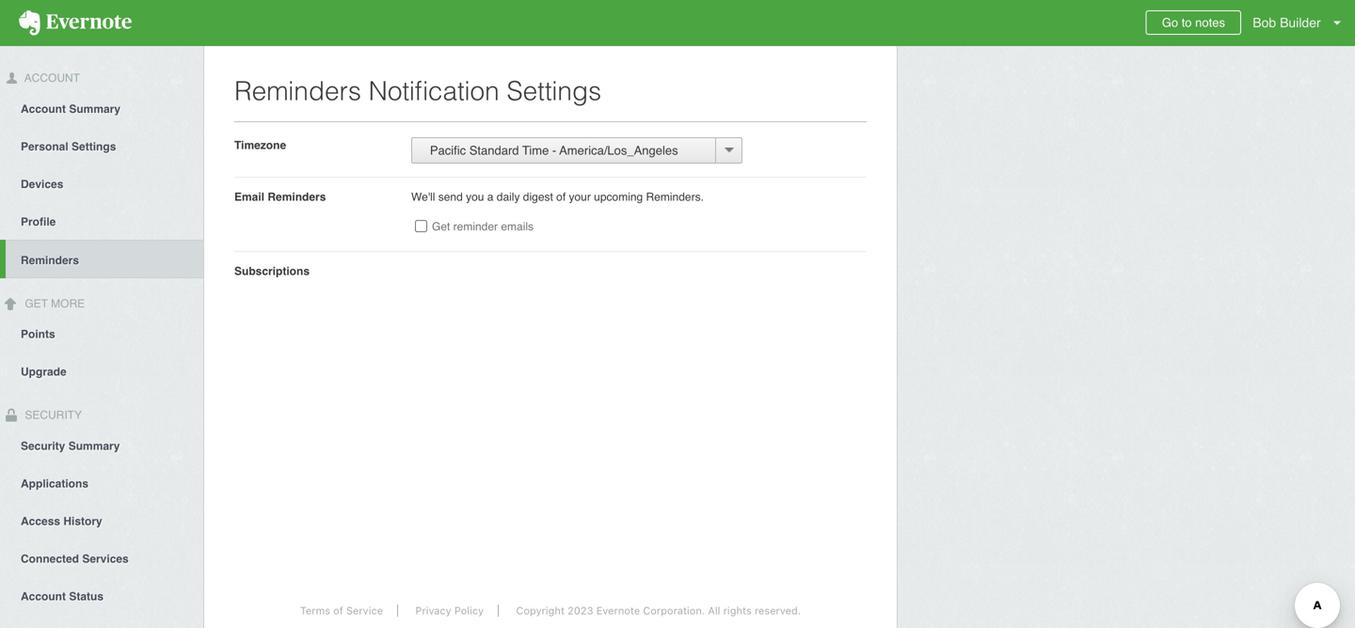 Task type: vqa. For each thing, say whether or not it's contained in the screenshot.
Terms of Service
yes



Task type: describe. For each thing, give the bounding box(es) containing it.
personal settings link
[[0, 127, 203, 164]]

services
[[82, 553, 129, 566]]

get for get reminder emails
[[432, 220, 450, 233]]

account status link
[[0, 577, 203, 615]]

personal settings
[[21, 140, 116, 153]]

status
[[69, 590, 104, 604]]

your
[[569, 191, 591, 204]]

reminders.
[[646, 191, 704, 204]]

get for get more
[[25, 297, 48, 310]]

copyright 2023 evernote corporation. all rights reserved.
[[516, 605, 801, 617]]

personal
[[21, 140, 68, 153]]

security for security summary
[[21, 440, 65, 453]]

privacy policy link
[[401, 605, 499, 617]]

access history link
[[0, 502, 203, 540]]

reminders link
[[6, 240, 203, 278]]

upcoming
[[594, 191, 643, 204]]

1 horizontal spatial of
[[556, 191, 566, 204]]

points
[[21, 328, 55, 341]]

privacy
[[415, 605, 451, 617]]

all
[[708, 605, 720, 617]]

access
[[21, 515, 60, 528]]

points link
[[0, 315, 203, 353]]

digest
[[523, 191, 553, 204]]

evernote link
[[0, 0, 151, 46]]

account status
[[21, 590, 104, 604]]

standard
[[469, 144, 519, 158]]

pacific standard time - america/los_angeles
[[420, 144, 678, 158]]

applications link
[[0, 464, 203, 502]]

upgrade
[[21, 366, 67, 379]]

1 vertical spatial settings
[[72, 140, 116, 153]]

go
[[1162, 16, 1178, 30]]

applications
[[21, 477, 88, 491]]

upgrade link
[[0, 353, 203, 390]]

1 vertical spatial reminders
[[268, 191, 326, 204]]

reminders notification settings
[[234, 76, 601, 106]]

copyright
[[516, 605, 565, 617]]

account summary
[[21, 102, 120, 116]]

email reminders
[[234, 191, 326, 204]]

builder
[[1280, 15, 1321, 30]]

summary for account summary
[[69, 102, 120, 116]]

reserved.
[[755, 605, 801, 617]]

account summary link
[[0, 89, 203, 127]]

2023
[[568, 605, 593, 617]]

bob
[[1253, 15, 1276, 30]]

a
[[487, 191, 494, 204]]

-
[[552, 144, 556, 158]]

we'll
[[411, 191, 435, 204]]

rights
[[723, 605, 752, 617]]

pacific
[[430, 144, 466, 158]]

access history
[[21, 515, 102, 528]]

policy
[[454, 605, 484, 617]]

security summary link
[[0, 427, 203, 464]]

Get reminder emails checkbox
[[415, 220, 427, 232]]



Task type: locate. For each thing, give the bounding box(es) containing it.
get up points
[[25, 297, 48, 310]]

reminder
[[453, 220, 498, 233]]

evernote
[[596, 605, 640, 617]]

security up applications
[[21, 440, 65, 453]]

0 vertical spatial account
[[22, 72, 80, 85]]

account for account status
[[21, 590, 66, 604]]

summary for security summary
[[68, 440, 120, 453]]

1 vertical spatial get
[[25, 297, 48, 310]]

reminders up 'timezone'
[[234, 76, 361, 106]]

security up security summary
[[22, 409, 82, 422]]

1 horizontal spatial settings
[[507, 76, 601, 106]]

profile link
[[0, 202, 203, 240]]

service
[[346, 605, 383, 617]]

corporation.
[[643, 605, 705, 617]]

get more
[[22, 297, 85, 310]]

bob builder
[[1253, 15, 1321, 30]]

0 vertical spatial settings
[[507, 76, 601, 106]]

account inside 'link'
[[21, 102, 66, 116]]

reminders for reminders link
[[21, 254, 79, 267]]

2 vertical spatial account
[[21, 590, 66, 604]]

1 vertical spatial of
[[333, 605, 343, 617]]

1 vertical spatial account
[[21, 102, 66, 116]]

get
[[432, 220, 450, 233], [25, 297, 48, 310]]

account for account summary
[[21, 102, 66, 116]]

america/los_angeles
[[559, 144, 678, 158]]

settings
[[507, 76, 601, 106], [72, 140, 116, 153]]

profile
[[21, 215, 56, 228]]

account up account summary
[[22, 72, 80, 85]]

get right get reminder emails option
[[432, 220, 450, 233]]

of left your
[[556, 191, 566, 204]]

terms of service
[[300, 605, 383, 617]]

bob builder link
[[1248, 0, 1355, 46]]

settings up -
[[507, 76, 601, 106]]

timezone
[[234, 139, 286, 152]]

account
[[22, 72, 80, 85], [21, 102, 66, 116], [21, 590, 66, 604]]

terms of service link
[[286, 605, 398, 617]]

we'll send you a daily digest of your upcoming reminders.
[[411, 191, 704, 204]]

summary up applications link at the left
[[68, 440, 120, 453]]

reminders for reminders notification settings
[[234, 76, 361, 106]]

more
[[51, 297, 85, 310]]

account up personal
[[21, 102, 66, 116]]

subscriptions
[[234, 265, 310, 278]]

terms
[[300, 605, 330, 617]]

history
[[63, 515, 102, 528]]

connected services
[[21, 553, 129, 566]]

summary up personal settings link
[[69, 102, 120, 116]]

0 horizontal spatial get
[[25, 297, 48, 310]]

2 vertical spatial reminders
[[21, 254, 79, 267]]

account down connected
[[21, 590, 66, 604]]

of right terms
[[333, 605, 343, 617]]

you
[[466, 191, 484, 204]]

reminders down profile
[[21, 254, 79, 267]]

0 vertical spatial summary
[[69, 102, 120, 116]]

0 horizontal spatial settings
[[72, 140, 116, 153]]

summary inside 'link'
[[69, 102, 120, 116]]

connected
[[21, 553, 79, 566]]

security
[[22, 409, 82, 422], [21, 440, 65, 453]]

notes
[[1195, 16, 1225, 30]]

get reminder emails
[[432, 220, 534, 233]]

go to notes link
[[1146, 10, 1241, 35]]

emails
[[501, 220, 534, 233]]

to
[[1182, 16, 1192, 30]]

evernote image
[[0, 10, 151, 36]]

settings up devices link
[[72, 140, 116, 153]]

devices link
[[0, 164, 203, 202]]

security summary
[[21, 440, 120, 453]]

of
[[556, 191, 566, 204], [333, 605, 343, 617]]

1 horizontal spatial get
[[432, 220, 450, 233]]

email
[[234, 191, 264, 204]]

1 vertical spatial security
[[21, 440, 65, 453]]

0 vertical spatial reminders
[[234, 76, 361, 106]]

security for security
[[22, 409, 82, 422]]

0 vertical spatial of
[[556, 191, 566, 204]]

go to notes
[[1162, 16, 1225, 30]]

reminders right email in the left top of the page
[[268, 191, 326, 204]]

0 vertical spatial security
[[22, 409, 82, 422]]

daily
[[497, 191, 520, 204]]

devices
[[21, 178, 63, 191]]

notification
[[369, 76, 499, 106]]

0 horizontal spatial of
[[333, 605, 343, 617]]

summary
[[69, 102, 120, 116], [68, 440, 120, 453]]

time
[[522, 144, 549, 158]]

reminders
[[234, 76, 361, 106], [268, 191, 326, 204], [21, 254, 79, 267]]

privacy policy
[[415, 605, 484, 617]]

account for account
[[22, 72, 80, 85]]

0 vertical spatial get
[[432, 220, 450, 233]]

connected services link
[[0, 540, 203, 577]]

send
[[438, 191, 463, 204]]

1 vertical spatial summary
[[68, 440, 120, 453]]



